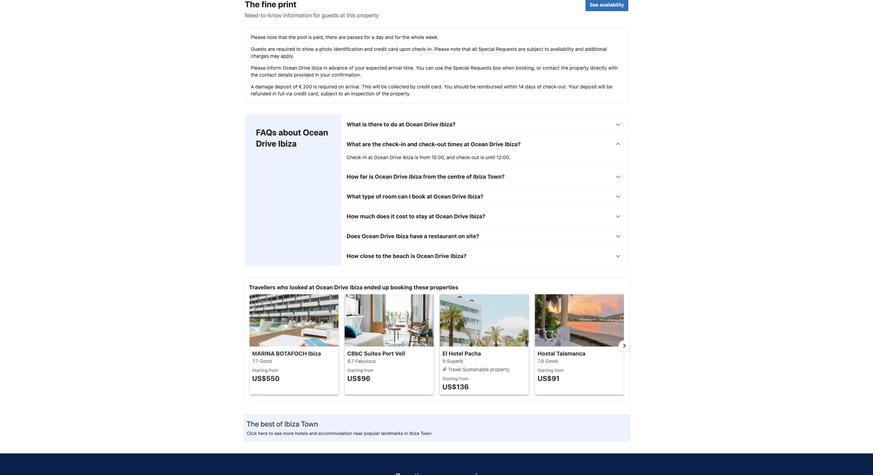 Task type: vqa. For each thing, say whether or not it's contained in the screenshot.
the in inside The best of Ibiza Town Click here to see more hotels and accommodation near popular landmarks in Ibiza Town
yes



Task type: locate. For each thing, give the bounding box(es) containing it.
1 horizontal spatial deposit
[[581, 84, 597, 90]]

starting from us$550
[[252, 368, 280, 383]]

in.
[[428, 46, 433, 52]]

ibiza up provided
[[312, 65, 322, 71]]

check-
[[413, 46, 428, 52], [543, 84, 559, 90], [383, 141, 401, 148], [419, 141, 438, 148], [457, 155, 472, 160]]

the inside dropdown button
[[373, 141, 382, 148]]

0 horizontal spatial credit
[[294, 91, 307, 97]]

of inside the best of ibiza town click here to see more hotels and accommodation near popular landmarks in ibiza town
[[277, 420, 283, 429]]

2 will from the left
[[599, 84, 606, 90]]

of up see
[[277, 420, 283, 429]]

at right the stay
[[429, 213, 435, 220]]

and right hotels
[[310, 431, 317, 437]]

1 horizontal spatial a
[[372, 34, 375, 40]]

2 horizontal spatial property
[[570, 65, 589, 71]]

by
[[411, 84, 416, 90]]

on for site?
[[459, 233, 465, 240]]

starting from us$96
[[348, 368, 374, 383]]

what inside dropdown button
[[347, 194, 361, 200]]

property
[[358, 12, 379, 18], [570, 65, 589, 71], [491, 367, 510, 373]]

the best of ibiza town click here to see more hotels and accommodation near popular landmarks in ibiza town
[[247, 420, 432, 437]]

there inside dropdown button
[[369, 121, 383, 128]]

1 what from the top
[[347, 121, 361, 128]]

drive down restaurant
[[436, 253, 450, 260]]

0 vertical spatial your
[[355, 65, 365, 71]]

how for how close to the beach is ocean drive ibiza?
[[347, 253, 359, 260]]

marina
[[252, 351, 275, 357]]

1 horizontal spatial required
[[319, 84, 337, 90]]

out
[[438, 141, 447, 148], [472, 155, 480, 160]]

of left € 200
[[293, 84, 298, 90]]

the
[[289, 34, 296, 40], [403, 34, 410, 40], [445, 65, 452, 71], [562, 65, 569, 71], [251, 72, 258, 78], [382, 91, 389, 97], [373, 141, 382, 148], [438, 174, 447, 180], [383, 253, 392, 260]]

0 horizontal spatial special
[[453, 65, 470, 71]]

the right the use
[[445, 65, 452, 71]]

from up "us$91"
[[555, 368, 564, 374]]

ibiza? up 12:00.
[[505, 141, 521, 148]]

2 vertical spatial what
[[347, 194, 361, 200]]

a right have
[[424, 233, 428, 240]]

on left the site?
[[459, 233, 465, 240]]

note left all
[[451, 46, 461, 52]]

required inside the guests are required to show a photo identification and credit card upon check-in. please note that all special requests are subject to availability and additional charges may apply.
[[277, 46, 295, 52]]

requests up when
[[497, 46, 518, 52]]

3 how from the top
[[347, 253, 359, 260]]

what up check-
[[347, 141, 361, 148]]

0 vertical spatial credit
[[374, 46, 387, 52]]

for left guests
[[314, 12, 321, 18]]

1 vertical spatial subject
[[321, 91, 338, 97]]

are left passes
[[339, 34, 346, 40]]

0 horizontal spatial on
[[339, 84, 344, 90]]

0 horizontal spatial requests
[[471, 65, 492, 71]]

2 vertical spatial property
[[491, 367, 510, 373]]

charges
[[251, 53, 269, 59]]

1 horizontal spatial contact
[[543, 65, 560, 71]]

for right passes
[[365, 34, 371, 40]]

is up card,
[[314, 84, 317, 90]]

ocean inside how far is ocean drive ibiza from the centre of ibiza town? dropdown button
[[375, 174, 392, 180]]

from down check-in at ocean drive ibiza is from 15:00, and check-out is until 12:00.
[[424, 174, 436, 180]]

and up check-in at ocean drive ibiza is from 15:00, and check-out is until 12:00.
[[408, 141, 418, 148]]

2 horizontal spatial be
[[607, 84, 613, 90]]

0 vertical spatial what
[[347, 121, 361, 128]]

1 vertical spatial on
[[459, 233, 465, 240]]

ibiza? up the site?
[[470, 213, 486, 220]]

2 how from the top
[[347, 213, 359, 220]]

property inside please inform ocean drive ibiza in advance of your expected arrival time. you can use the special requests box when booking, or contact the property directly with the contact details provided in your confirmation.
[[570, 65, 589, 71]]

a left day
[[372, 34, 375, 40]]

property right sustainable
[[491, 367, 510, 373]]

what down the an
[[347, 121, 361, 128]]

of right 'centre'
[[467, 174, 472, 180]]

0 vertical spatial out
[[438, 141, 447, 148]]

required up apply.
[[277, 46, 295, 52]]

the up out.
[[562, 65, 569, 71]]

0 horizontal spatial property
[[358, 12, 379, 18]]

1 vertical spatial can
[[398, 194, 408, 200]]

ibiza inside please inform ocean drive ibiza in advance of your expected arrival time. you can use the special requests box when booking, or contact the property directly with the contact details provided in your confirmation.
[[312, 65, 322, 71]]

ocean inside please inform ocean drive ibiza in advance of your expected arrival time. you can use the special requests box when booking, or contact the property directly with the contact details provided in your confirmation.
[[283, 65, 298, 71]]

1 be from the left
[[382, 84, 387, 90]]

you
[[416, 65, 425, 71], [444, 84, 453, 90]]

ocean up details
[[283, 65, 298, 71]]

1 how from the top
[[347, 174, 359, 180]]

from inside starting from us$91
[[555, 368, 564, 374]]

what type of room can i book at ocean drive ibiza? button
[[341, 187, 629, 207]]

the inside a damage deposit of € 200 is required on arrival. this will be collected by credit card. you should be reimbursed within 14 days of check-out. your deposit will be refunded in full via credit card, subject to an inspection of the property.
[[382, 91, 389, 97]]

required
[[277, 46, 295, 52], [319, 84, 337, 90]]

how inside the how close to the beach is ocean drive ibiza? dropdown button
[[347, 253, 359, 260]]

what are the check-in and check-out times at ocean drive ibiza?
[[347, 141, 521, 148]]

please inform ocean drive ibiza in advance of your expected arrival time. you can use the special requests box when booking, or contact the property directly with the contact details provided in your confirmation.
[[251, 65, 618, 78]]

and
[[385, 34, 394, 40], [365, 46, 373, 52], [576, 46, 584, 52], [408, 141, 418, 148], [447, 155, 455, 160], [310, 431, 317, 437]]

from inside starting from us$136
[[460, 377, 469, 382]]

at inside "dropdown button"
[[429, 213, 435, 220]]

1 vertical spatial there
[[369, 121, 383, 128]]

inspection
[[351, 91, 375, 97]]

are up check-
[[363, 141, 371, 148]]

1 horizontal spatial credit
[[374, 46, 387, 52]]

an
[[345, 91, 350, 97]]

1 vertical spatial how
[[347, 213, 359, 220]]

0 vertical spatial subject
[[527, 46, 544, 52]]

1 deposit from the left
[[275, 84, 292, 90]]

what inside dropdown button
[[347, 121, 361, 128]]

2 vertical spatial please
[[251, 65, 266, 71]]

please down charges
[[251, 65, 266, 71]]

town right landmarks
[[421, 431, 432, 437]]

credit inside the guests are required to show a photo identification and credit card upon check-in. please note that all special requests are subject to availability and additional charges may apply.
[[374, 46, 387, 52]]

1 vertical spatial note
[[451, 46, 461, 52]]

2 vertical spatial how
[[347, 253, 359, 260]]

ocean inside faqs about ocean drive ibiza
[[303, 128, 329, 137]]

0 horizontal spatial out
[[438, 141, 447, 148]]

subject right card,
[[321, 91, 338, 97]]

starting inside starting from us$91
[[538, 368, 554, 374]]

1 vertical spatial that
[[462, 46, 471, 52]]

is right beach
[[411, 253, 416, 260]]

room
[[383, 194, 397, 200]]

ocean inside the how close to the beach is ocean drive ibiza? dropdown button
[[417, 253, 434, 260]]

3 what from the top
[[347, 194, 361, 200]]

stay
[[416, 213, 428, 220]]

property right this at the left of the page
[[358, 12, 379, 18]]

subject up or at the right top of the page
[[527, 46, 544, 52]]

inform
[[267, 65, 282, 71]]

credit down day
[[374, 46, 387, 52]]

in up the far
[[363, 155, 367, 160]]

how for how far is ocean drive ibiza from the centre of ibiza town?
[[347, 174, 359, 180]]

in left full
[[273, 91, 277, 97]]

subject inside the guests are required to show a photo identification and credit card upon check-in. please note that all special requests are subject to availability and additional charges may apply.
[[527, 46, 544, 52]]

you right time.
[[416, 65, 425, 71]]

to
[[297, 46, 301, 52], [545, 46, 550, 52], [339, 91, 343, 97], [384, 121, 390, 128], [409, 213, 415, 220], [376, 253, 382, 260], [269, 431, 273, 437]]

site?
[[467, 233, 480, 240]]

via
[[286, 91, 293, 97]]

out.
[[559, 84, 568, 90]]

a inside dropdown button
[[424, 233, 428, 240]]

ocean up until
[[471, 141, 488, 148]]

starting for us$91
[[538, 368, 554, 374]]

on left arrival.
[[339, 84, 344, 90]]

confirmation.
[[332, 72, 362, 78]]

how inside how far is ocean drive ibiza from the centre of ibiza town? dropdown button
[[347, 174, 359, 180]]

day
[[376, 34, 384, 40]]

please inside please inform ocean drive ibiza in advance of your expected arrival time. you can use the special requests box when booking, or contact the property directly with the contact details provided in your confirmation.
[[251, 65, 266, 71]]

what left type
[[347, 194, 361, 200]]

0 vertical spatial contact
[[543, 65, 560, 71]]

1 horizontal spatial property
[[491, 367, 510, 373]]

us$96
[[348, 375, 371, 383]]

need-to-know information for guests at this property
[[245, 12, 379, 18]]

7.8 good
[[538, 359, 558, 365]]

1 vertical spatial special
[[453, 65, 470, 71]]

1 vertical spatial required
[[319, 84, 337, 90]]

starting inside starting from us$136
[[443, 377, 459, 382]]

book
[[412, 194, 426, 200]]

starting down "7.7 good"
[[252, 368, 268, 374]]

more
[[283, 431, 294, 437]]

from for us$550
[[269, 368, 278, 374]]

1 vertical spatial requests
[[471, 65, 492, 71]]

ibiza left have
[[396, 233, 409, 240]]

special up should
[[453, 65, 470, 71]]

1 horizontal spatial special
[[479, 46, 495, 52]]

on
[[339, 84, 344, 90], [459, 233, 465, 240]]

at inside dropdown button
[[427, 194, 433, 200]]

out left the times
[[438, 141, 447, 148]]

availability inside button
[[600, 2, 625, 8]]

the left beach
[[383, 253, 392, 260]]

who
[[277, 285, 289, 291]]

a inside the guests are required to show a photo identification and credit card upon check-in. please note that all special requests are subject to availability and additional charges may apply.
[[316, 46, 318, 52]]

from inside starting from us$96
[[365, 368, 374, 374]]

out left until
[[472, 155, 480, 160]]

how left close
[[347, 253, 359, 260]]

property left 'directly'
[[570, 65, 589, 71]]

0 horizontal spatial your
[[321, 72, 331, 78]]

1 horizontal spatial there
[[369, 121, 383, 128]]

apply.
[[281, 53, 294, 59]]

on inside dropdown button
[[459, 233, 465, 240]]

0 horizontal spatial deposit
[[275, 84, 292, 90]]

starting for us$96
[[348, 368, 363, 374]]

property.
[[391, 91, 411, 97]]

of up confirmation.
[[349, 65, 354, 71]]

1 horizontal spatial you
[[444, 84, 453, 90]]

for up card at the left of page
[[395, 34, 401, 40]]

0 horizontal spatial subject
[[321, 91, 338, 97]]

from
[[420, 155, 431, 160], [424, 174, 436, 180], [269, 368, 278, 374], [365, 368, 374, 374], [555, 368, 564, 374], [460, 377, 469, 382]]

passes
[[347, 34, 363, 40]]

a for required
[[316, 46, 318, 52]]

that inside the guests are required to show a photo identification and credit card upon check-in. please note that all special requests are subject to availability and additional charges may apply.
[[462, 46, 471, 52]]

your
[[355, 65, 365, 71], [321, 72, 331, 78]]

identification
[[334, 46, 363, 52]]

that
[[279, 34, 287, 40], [462, 46, 471, 52]]

please
[[251, 34, 266, 40], [435, 46, 450, 52], [251, 65, 266, 71]]

special inside please inform ocean drive ibiza in advance of your expected arrival time. you can use the special requests box when booking, or contact the property directly with the contact details provided in your confirmation.
[[453, 65, 470, 71]]

1 horizontal spatial can
[[426, 65, 434, 71]]

0 horizontal spatial there
[[326, 34, 338, 40]]

2 vertical spatial credit
[[294, 91, 307, 97]]

does ocean drive ibiza have a restaurant on site?
[[347, 233, 480, 240]]

0 horizontal spatial availability
[[551, 46, 574, 52]]

ocean right check-
[[374, 155, 389, 160]]

what inside dropdown button
[[347, 141, 361, 148]]

ibiza left the town?
[[474, 174, 487, 180]]

0 horizontal spatial will
[[373, 84, 380, 90]]

1 horizontal spatial subject
[[527, 46, 544, 52]]

0 vertical spatial availability
[[600, 2, 625, 8]]

note inside the guests are required to show a photo identification and credit card upon check-in. please note that all special requests are subject to availability and additional charges may apply.
[[451, 46, 461, 52]]

required up card,
[[319, 84, 337, 90]]

on inside a damage deposit of € 200 is required on arrival. this will be collected by credit card. you should be reimbursed within 14 days of check-out. your deposit will be refunded in full via credit card, subject to an inspection of the property.
[[339, 84, 344, 90]]

ibiza inside marina botafoch ibiza 7.7 good
[[308, 351, 321, 357]]

contact
[[543, 65, 560, 71], [260, 72, 277, 78]]

drive up provided
[[299, 65, 311, 71]]

1 vertical spatial what
[[347, 141, 361, 148]]

week.
[[426, 34, 439, 40]]

1 horizontal spatial requests
[[497, 46, 518, 52]]

and inside the best of ibiza town click here to see more hotels and accommodation near popular landmarks in ibiza town
[[310, 431, 317, 437]]

deposit up full
[[275, 84, 292, 90]]

near
[[354, 431, 363, 437]]

1 horizontal spatial town
[[421, 431, 432, 437]]

0 horizontal spatial town
[[301, 420, 318, 429]]

and inside what are the check-in and check-out times at ocean drive ibiza? dropdown button
[[408, 141, 418, 148]]

to inside what is there to do at ocean drive ibiza? dropdown button
[[384, 121, 390, 128]]

€ 200
[[299, 84, 312, 90]]

drive
[[299, 65, 311, 71], [425, 121, 439, 128], [256, 139, 277, 149], [490, 141, 504, 148], [390, 155, 402, 160], [394, 174, 408, 180], [453, 194, 467, 200], [454, 213, 469, 220], [381, 233, 395, 240], [436, 253, 450, 260], [335, 285, 349, 291]]

for
[[314, 12, 321, 18], [365, 34, 371, 40], [395, 34, 401, 40]]

can left the use
[[426, 65, 434, 71]]

drive up what are the check-in and check-out times at ocean drive ibiza?
[[425, 121, 439, 128]]

sustainable
[[463, 367, 489, 373]]

1 vertical spatial property
[[570, 65, 589, 71]]

ocean right the far
[[375, 174, 392, 180]]

there left do
[[369, 121, 383, 128]]

check- down whole
[[413, 46, 428, 52]]

1 horizontal spatial note
[[451, 46, 461, 52]]

advance
[[329, 65, 348, 71]]

starting from us$136
[[443, 377, 469, 391]]

until
[[486, 155, 496, 160]]

ocean inside how much does it cost to stay at ocean drive ibiza? "dropdown button"
[[436, 213, 453, 220]]

starting for us$550
[[252, 368, 268, 374]]

guests are required to show a photo identification and credit card upon check-in. please note that all special requests are subject to availability and additional charges may apply.
[[251, 46, 608, 59]]

of
[[349, 65, 354, 71], [293, 84, 298, 90], [538, 84, 542, 90], [376, 91, 381, 97], [467, 174, 472, 180], [376, 194, 382, 200], [277, 420, 283, 429]]

region
[[244, 295, 630, 398]]

0 vertical spatial special
[[479, 46, 495, 52]]

check- up check-in at ocean drive ibiza is from 15:00, and check-out is until 12:00.
[[419, 141, 438, 148]]

2 deposit from the left
[[581, 84, 597, 90]]

from for us$96
[[365, 368, 374, 374]]

0 horizontal spatial that
[[279, 34, 287, 40]]

what is there to do at ocean drive ibiza? button
[[341, 115, 629, 134]]

be left collected at the top left
[[382, 84, 387, 90]]

1 vertical spatial a
[[316, 46, 318, 52]]

your up confirmation.
[[355, 65, 365, 71]]

0 vertical spatial required
[[277, 46, 295, 52]]

and right day
[[385, 34, 394, 40]]

1 horizontal spatial that
[[462, 46, 471, 52]]

1 vertical spatial please
[[435, 46, 450, 52]]

0 vertical spatial that
[[279, 34, 287, 40]]

credit right by
[[417, 84, 430, 90]]

contact right or at the right top of the page
[[543, 65, 560, 71]]

will right this
[[373, 84, 380, 90]]

0 vertical spatial requests
[[497, 46, 518, 52]]

hostal
[[538, 351, 556, 357]]

subject inside a damage deposit of € 200 is required on arrival. this will be collected by credit card. you should be reimbursed within 14 days of check-out. your deposit will be refunded in full via credit card, subject to an inspection of the property.
[[321, 91, 338, 97]]

0 horizontal spatial required
[[277, 46, 295, 52]]

hostal talamanca 7.8 good
[[538, 351, 586, 365]]

availability right see
[[600, 2, 625, 8]]

0 vertical spatial can
[[426, 65, 434, 71]]

see
[[275, 431, 282, 437]]

a right show
[[316, 46, 318, 52]]

town
[[301, 420, 318, 429], [421, 431, 432, 437]]

1 vertical spatial contact
[[260, 72, 277, 78]]

0 vertical spatial how
[[347, 174, 359, 180]]

these
[[414, 285, 429, 291]]

2 vertical spatial a
[[424, 233, 428, 240]]

need-
[[245, 12, 261, 18]]

us$91
[[538, 375, 560, 383]]

ibiza? inside "dropdown button"
[[470, 213, 486, 220]]

booking
[[391, 285, 413, 291]]

check- right days
[[543, 84, 559, 90]]

from inside starting from us$550
[[269, 368, 278, 374]]

starting inside starting from us$96
[[348, 368, 363, 374]]

from up us$550
[[269, 368, 278, 374]]

1 horizontal spatial be
[[471, 84, 476, 90]]

1 vertical spatial credit
[[417, 84, 430, 90]]

1 vertical spatial you
[[444, 84, 453, 90]]

drive up the site?
[[454, 213, 469, 220]]

starting
[[252, 368, 268, 374], [348, 368, 363, 374], [538, 368, 554, 374], [443, 377, 459, 382]]

requests left box at the top right of the page
[[471, 65, 492, 71]]

cost
[[396, 213, 408, 220]]

1 vertical spatial town
[[421, 431, 432, 437]]

can inside dropdown button
[[398, 194, 408, 200]]

can
[[426, 65, 434, 71], [398, 194, 408, 200]]

0 horizontal spatial a
[[316, 46, 318, 52]]

2 horizontal spatial a
[[424, 233, 428, 240]]

be right should
[[471, 84, 476, 90]]

0 horizontal spatial you
[[416, 65, 425, 71]]

0 vertical spatial please
[[251, 34, 266, 40]]

please right in.
[[435, 46, 450, 52]]

0 horizontal spatial note
[[267, 34, 277, 40]]

drive up room
[[394, 174, 408, 180]]

0 horizontal spatial can
[[398, 194, 408, 200]]

travel sustainable property
[[447, 367, 510, 373]]

drive down does
[[381, 233, 395, 240]]

marina botafoch ibiza 7.7 good
[[252, 351, 321, 365]]

can left i
[[398, 194, 408, 200]]

0 vertical spatial on
[[339, 84, 344, 90]]

0 vertical spatial you
[[416, 65, 425, 71]]

1 horizontal spatial will
[[599, 84, 606, 90]]

additional
[[586, 46, 608, 52]]

how close to the beach is ocean drive ibiza?
[[347, 253, 467, 260]]

0 horizontal spatial contact
[[260, 72, 277, 78]]

how inside how much does it cost to stay at ocean drive ibiza? "dropdown button"
[[347, 213, 359, 220]]

are up may
[[268, 46, 275, 52]]

time.
[[404, 65, 415, 71]]

1 horizontal spatial availability
[[600, 2, 625, 8]]

1 vertical spatial availability
[[551, 46, 574, 52]]

ibiza? up the times
[[440, 121, 456, 128]]

in right landmarks
[[405, 431, 408, 437]]

1 horizontal spatial on
[[459, 233, 465, 240]]

ocean down have
[[417, 253, 434, 260]]

0 vertical spatial town
[[301, 420, 318, 429]]

0 horizontal spatial be
[[382, 84, 387, 90]]

ibiza left "ended"
[[350, 285, 363, 291]]

to inside a damage deposit of € 200 is required on arrival. this will be collected by credit card. you should be reimbursed within 14 days of check-out. your deposit will be refunded in full via credit card, subject to an inspection of the property.
[[339, 91, 343, 97]]

vell
[[396, 351, 405, 357]]

2 what from the top
[[347, 141, 361, 148]]

from up us$136
[[460, 377, 469, 382]]

starting inside starting from us$550
[[252, 368, 268, 374]]

the down collected at the top left
[[382, 91, 389, 97]]

ocean inside what is there to do at ocean drive ibiza? dropdown button
[[406, 121, 423, 128]]

el hotel pacha 9 superb
[[443, 351, 482, 365]]

9 superb
[[443, 359, 464, 365]]

beach
[[393, 253, 410, 260]]

arrival
[[389, 65, 402, 71]]

1 horizontal spatial out
[[472, 155, 480, 160]]



Task type: describe. For each thing, give the bounding box(es) containing it.
is inside dropdown button
[[363, 121, 367, 128]]

drive left "ended"
[[335, 285, 349, 291]]

of right type
[[376, 194, 382, 200]]

region containing us$550
[[244, 295, 630, 398]]

provided
[[294, 72, 314, 78]]

el
[[443, 351, 448, 357]]

1 will from the left
[[373, 84, 380, 90]]

1 horizontal spatial for
[[365, 34, 371, 40]]

does ocean drive ibiza have a restaurant on site? button
[[341, 227, 629, 246]]

and left additional
[[576, 46, 584, 52]]

hotel
[[449, 351, 464, 357]]

please note that the pool is paid, there are passes for a day and for the whole week.
[[251, 34, 439, 40]]

how far is ocean drive ibiza from the centre of ibiza town?
[[347, 174, 505, 180]]

port
[[383, 351, 394, 357]]

card.
[[432, 84, 443, 90]]

ended
[[364, 285, 381, 291]]

how much does it cost to stay at ocean drive ibiza? button
[[341, 207, 629, 226]]

check- inside a damage deposit of € 200 is required on arrival. this will be collected by credit card. you should be reimbursed within 14 days of check-out. your deposit will be refunded in full via credit card, subject to an inspection of the property.
[[543, 84, 559, 90]]

to inside the how close to the beach is ocean drive ibiza? dropdown button
[[376, 253, 382, 260]]

know
[[269, 12, 282, 18]]

are up booking,
[[519, 46, 526, 52]]

you inside a damage deposit of € 200 is required on arrival. this will be collected by credit card. you should be reimbursed within 14 days of check-out. your deposit will be refunded in full via credit card, subject to an inspection of the property.
[[444, 84, 453, 90]]

8.7 fabulous
[[348, 359, 376, 365]]

this
[[362, 84, 372, 90]]

1 horizontal spatial your
[[355, 65, 365, 71]]

drive inside faqs about ocean drive ibiza
[[256, 139, 277, 149]]

click
[[247, 431, 257, 437]]

drive inside dropdown button
[[490, 141, 504, 148]]

times
[[448, 141, 463, 148]]

7.7 good
[[252, 359, 272, 365]]

ibiza? down how far is ocean drive ibiza from the centre of ibiza town? dropdown button
[[468, 194, 484, 200]]

at inside dropdown button
[[464, 141, 470, 148]]

check- down do
[[383, 141, 401, 148]]

in left advance
[[324, 65, 328, 71]]

card
[[389, 46, 399, 52]]

3 be from the left
[[607, 84, 613, 90]]

in right provided
[[315, 72, 319, 78]]

required inside a damage deposit of € 200 is required on arrival. this will be collected by credit card. you should be reimbursed within 14 days of check-out. your deposit will be refunded in full via credit card, subject to an inspection of the property.
[[319, 84, 337, 90]]

at inside dropdown button
[[399, 121, 405, 128]]

2 horizontal spatial credit
[[417, 84, 430, 90]]

from for us$136
[[460, 377, 469, 382]]

pacha
[[465, 351, 482, 357]]

is up how far is ocean drive ibiza from the centre of ibiza town?
[[415, 155, 419, 160]]

what for what are the check-in and check-out times at ocean drive ibiza?
[[347, 141, 361, 148]]

close
[[360, 253, 375, 260]]

ibiza up what type of room can i book at ocean drive ibiza?
[[409, 174, 422, 180]]

how far is ocean drive ibiza from the centre of ibiza town? button
[[341, 167, 629, 187]]

ibiza up "more"
[[285, 420, 300, 429]]

drive inside please inform ocean drive ibiza in advance of your expected arrival time. you can use the special requests box when booking, or contact the property directly with the contact details provided in your confirmation.
[[299, 65, 311, 71]]

the left whole
[[403, 34, 410, 40]]

ocean right looked
[[316, 285, 333, 291]]

from left 15:00,
[[420, 155, 431, 160]]

far
[[360, 174, 368, 180]]

out inside dropdown button
[[438, 141, 447, 148]]

much
[[360, 213, 376, 220]]

check-in at ocean drive ibiza is from 15:00, and check-out is until 12:00.
[[347, 155, 511, 160]]

check-
[[347, 155, 363, 160]]

ocean inside what are the check-in and check-out times at ocean drive ibiza? dropdown button
[[471, 141, 488, 148]]

is inside a damage deposit of € 200 is required on arrival. this will be collected by credit card. you should be reimbursed within 14 days of check-out. your deposit will be refunded in full via credit card, subject to an inspection of the property.
[[314, 84, 317, 90]]

see
[[590, 2, 599, 8]]

full
[[278, 91, 285, 97]]

from inside dropdown button
[[424, 174, 436, 180]]

availability inside the guests are required to show a photo identification and credit card upon check-in. please note that all special requests are subject to availability and additional charges may apply.
[[551, 46, 574, 52]]

drive down 'centre'
[[453, 194, 467, 200]]

ocean inside what type of room can i book at ocean drive ibiza? dropdown button
[[434, 194, 451, 200]]

special inside the guests are required to show a photo identification and credit card upon check-in. please note that all special requests are subject to availability and additional charges may apply.
[[479, 46, 495, 52]]

is right pool
[[309, 34, 312, 40]]

0 vertical spatial a
[[372, 34, 375, 40]]

box
[[493, 65, 502, 71]]

use
[[435, 65, 444, 71]]

0 vertical spatial property
[[358, 12, 379, 18]]

of right inspection
[[376, 91, 381, 97]]

reimbursed
[[478, 84, 503, 90]]

landmarks
[[382, 431, 403, 437]]

and right 15:00,
[[447, 155, 455, 160]]

guests
[[322, 12, 339, 18]]

requests inside the guests are required to show a photo identification and credit card upon check-in. please note that all special requests are subject to availability and additional charges may apply.
[[497, 46, 518, 52]]

starting for us$136
[[443, 377, 459, 382]]

to inside the best of ibiza town click here to see more hotels and accommodation near popular landmarks in ibiza town
[[269, 431, 273, 437]]

ocean inside does ocean drive ibiza have a restaurant on site? dropdown button
[[362, 233, 379, 240]]

travel
[[448, 367, 462, 373]]

at right check-
[[369, 155, 373, 160]]

how for how much does it cost to stay at ocean drive ibiza?
[[347, 213, 359, 220]]

i
[[409, 194, 411, 200]]

on for arrival.
[[339, 84, 344, 90]]

travellers who looked at ocean drive ibiza ended up booking these properties
[[249, 285, 459, 291]]

the left pool
[[289, 34, 296, 40]]

drive down do
[[390, 155, 402, 160]]

of right days
[[538, 84, 542, 90]]

all
[[473, 46, 478, 52]]

to-
[[261, 12, 269, 18]]

collected
[[389, 84, 409, 90]]

information
[[283, 12, 312, 18]]

2 horizontal spatial for
[[395, 34, 401, 40]]

the up a
[[251, 72, 258, 78]]

in inside a damage deposit of € 200 is required on arrival. this will be collected by credit card. you should be reimbursed within 14 days of check-out. your deposit will be refunded in full via credit card, subject to an inspection of the property.
[[273, 91, 277, 97]]

in inside dropdown button
[[401, 141, 406, 148]]

damage
[[256, 84, 274, 90]]

accordion control element
[[341, 114, 629, 267]]

expected
[[366, 65, 387, 71]]

drive inside dropdown button
[[425, 121, 439, 128]]

ibiza right landmarks
[[410, 431, 420, 437]]

about
[[279, 128, 301, 137]]

it
[[391, 213, 395, 220]]

and right identification
[[365, 46, 373, 52]]

0 vertical spatial there
[[326, 34, 338, 40]]

2 be from the left
[[471, 84, 476, 90]]

1 vertical spatial your
[[321, 72, 331, 78]]

ibiza? inside dropdown button
[[440, 121, 456, 128]]

properties
[[430, 285, 459, 291]]

cbbc
[[348, 351, 363, 357]]

you inside please inform ocean drive ibiza in advance of your expected arrival time. you can use the special requests box when booking, or contact the property directly with the contact details provided in your confirmation.
[[416, 65, 425, 71]]

see availability
[[590, 2, 625, 8]]

upon
[[400, 46, 411, 52]]

ibiza up how far is ocean drive ibiza from the centre of ibiza town?
[[403, 155, 414, 160]]

us$550
[[252, 375, 280, 383]]

at right looked
[[309, 285, 315, 291]]

your
[[569, 84, 579, 90]]

the left 'centre'
[[438, 174, 447, 180]]

us$136
[[443, 383, 469, 391]]

looked
[[290, 285, 308, 291]]

suites
[[364, 351, 381, 357]]

here
[[258, 431, 268, 437]]

directly
[[591, 65, 608, 71]]

ibiza? down the site?
[[451, 253, 467, 260]]

within
[[504, 84, 518, 90]]

is right the far
[[369, 174, 374, 180]]

can inside please inform ocean drive ibiza in advance of your expected arrival time. you can use the special requests box when booking, or contact the property directly with the contact details provided in your confirmation.
[[426, 65, 434, 71]]

to inside how much does it cost to stay at ocean drive ibiza? "dropdown button"
[[409, 213, 415, 220]]

1 vertical spatial out
[[472, 155, 480, 160]]

the
[[247, 420, 259, 429]]

at left this at the left of the page
[[341, 12, 345, 18]]

booking,
[[516, 65, 536, 71]]

ibiza inside faqs about ocean drive ibiza
[[278, 139, 297, 149]]

what for what type of room can i book at ocean drive ibiza?
[[347, 194, 361, 200]]

when
[[503, 65, 515, 71]]

talamanca
[[557, 351, 586, 357]]

with
[[609, 65, 618, 71]]

are inside what are the check-in and check-out times at ocean drive ibiza? dropdown button
[[363, 141, 371, 148]]

days
[[526, 84, 536, 90]]

12:00.
[[497, 155, 511, 160]]

restaurant
[[429, 233, 457, 240]]

paid,
[[313, 34, 325, 40]]

is left until
[[481, 155, 485, 160]]

0 horizontal spatial for
[[314, 12, 321, 18]]

what for what is there to do at ocean drive ibiza?
[[347, 121, 361, 128]]

a for drive
[[424, 233, 428, 240]]

cbbc suites port vell 8.7 fabulous
[[348, 351, 405, 365]]

drive inside "dropdown button"
[[454, 213, 469, 220]]

show
[[303, 46, 314, 52]]

requests inside please inform ocean drive ibiza in advance of your expected arrival time. you can use the special requests box when booking, or contact the property directly with the contact details provided in your confirmation.
[[471, 65, 492, 71]]

please for passes
[[251, 34, 266, 40]]

0 vertical spatial note
[[267, 34, 277, 40]]

check- inside the guests are required to show a photo identification and credit card upon check-in. please note that all special requests are subject to availability and additional charges may apply.
[[413, 46, 428, 52]]

check- down the times
[[457, 155, 472, 160]]

faqs
[[256, 128, 277, 137]]

ibiza? inside dropdown button
[[505, 141, 521, 148]]

card,
[[308, 91, 320, 97]]

please for expected
[[251, 65, 266, 71]]

of inside please inform ocean drive ibiza in advance of your expected arrival time. you can use the special requests box when booking, or contact the property directly with the contact details provided in your confirmation.
[[349, 65, 354, 71]]

from for us$91
[[555, 368, 564, 374]]

in inside the best of ibiza town click here to see more hotels and accommodation near popular landmarks in ibiza town
[[405, 431, 408, 437]]

does
[[377, 213, 390, 220]]

please inside the guests are required to show a photo identification and credit card upon check-in. please note that all special requests are subject to availability and additional charges may apply.
[[435, 46, 450, 52]]



